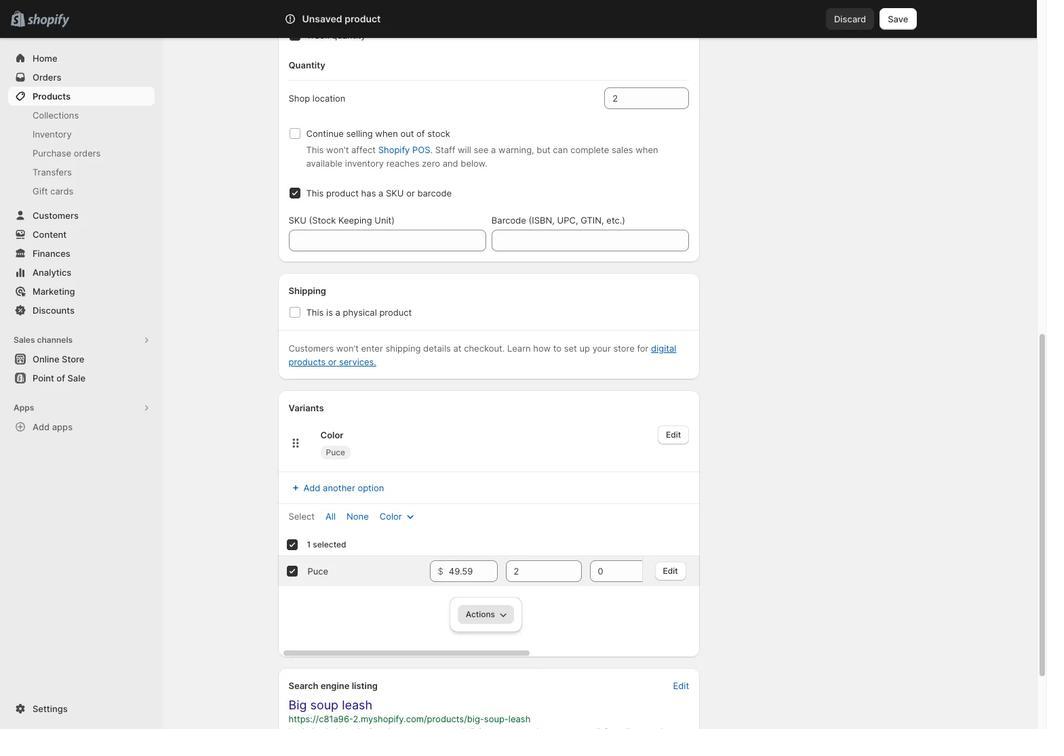 Task type: vqa. For each thing, say whether or not it's contained in the screenshot.
text field
no



Task type: locate. For each thing, give the bounding box(es) containing it.
add another option button
[[280, 479, 392, 498]]

this product has a sku or barcode
[[306, 188, 452, 199]]

1 horizontal spatial sku
[[386, 188, 404, 199]]

none
[[347, 511, 369, 522]]

2 this from the top
[[306, 188, 324, 199]]

SKU (Stock Keeping Unit) text field
[[289, 230, 486, 252]]

1 horizontal spatial leash
[[509, 714, 531, 725]]

1 vertical spatial search
[[289, 681, 318, 692]]

1 vertical spatial leash
[[509, 714, 531, 725]]

1 vertical spatial puce
[[308, 566, 328, 577]]

0 horizontal spatial or
[[328, 357, 337, 368]]

but
[[537, 144, 551, 155]]

sales channels button
[[8, 331, 155, 350]]

product right physical
[[379, 307, 412, 318]]

0 vertical spatial product
[[345, 13, 381, 24]]

search for search engine listing
[[289, 681, 318, 692]]

customers up products
[[289, 343, 334, 354]]

1 selected
[[307, 540, 346, 550]]

etc.)
[[607, 215, 625, 226]]

this
[[306, 144, 324, 155], [306, 188, 324, 199], [306, 307, 324, 318]]

edit inside dropdown button
[[666, 430, 681, 440]]

1 vertical spatial of
[[57, 373, 65, 384]]

1 horizontal spatial search
[[344, 14, 373, 24]]

2 horizontal spatial a
[[491, 144, 496, 155]]

big soup leash https://c81a96-2.myshopify.com/products/big-soup-leash
[[289, 699, 531, 725]]

all button
[[317, 507, 344, 526]]

1
[[307, 540, 311, 550]]

puce down 1 selected
[[308, 566, 328, 577]]

1 horizontal spatial a
[[379, 188, 383, 199]]

or down won't
[[328, 357, 337, 368]]

puce
[[326, 448, 345, 458], [308, 566, 328, 577]]

when right sales
[[636, 144, 658, 155]]

2 horizontal spatial sku
[[682, 540, 699, 550]]

this up available
[[306, 144, 324, 155]]

product for unsaved
[[345, 13, 381, 24]]

0 horizontal spatial of
[[57, 373, 65, 384]]

marketing
[[33, 286, 75, 297]]

0 horizontal spatial color
[[320, 430, 344, 441]]

products link
[[8, 87, 155, 106]]

sales
[[612, 144, 633, 155]]

0 vertical spatial inventory
[[289, 3, 329, 14]]

search for search
[[344, 14, 373, 24]]

sales channels
[[14, 335, 73, 345]]

selling
[[346, 128, 373, 139]]

point of sale link
[[8, 369, 155, 388]]

and
[[443, 158, 458, 169]]

1 horizontal spatial customers
[[289, 343, 334, 354]]

purchase orders
[[33, 148, 101, 159]]

all
[[326, 511, 336, 522]]

sku for sku
[[682, 540, 699, 550]]

1 this from the top
[[306, 144, 324, 155]]

add apps button
[[8, 418, 155, 437]]

1 vertical spatial product
[[326, 188, 359, 199]]

see
[[474, 144, 489, 155]]

of left sale
[[57, 373, 65, 384]]

2 vertical spatial sku
[[682, 540, 699, 550]]

or
[[406, 188, 415, 199], [328, 357, 337, 368]]

at
[[453, 343, 462, 354]]

1 vertical spatial edit
[[663, 566, 678, 576]]

1 horizontal spatial add
[[304, 483, 320, 494]]

channels
[[37, 335, 73, 345]]

warning,
[[499, 144, 534, 155]]

gift cards
[[33, 186, 73, 197]]

this won't affect shopify pos
[[306, 144, 430, 155]]

options element
[[308, 566, 328, 577]]

sales
[[14, 335, 35, 345]]

0 vertical spatial when
[[375, 128, 398, 139]]

this left the is
[[306, 307, 324, 318]]

discounts
[[33, 305, 75, 316]]

for
[[637, 343, 649, 354]]

1 vertical spatial or
[[328, 357, 337, 368]]

unsaved product
[[302, 13, 381, 24]]

or inside digital products or services.
[[328, 357, 337, 368]]

won't
[[336, 343, 359, 354]]

unsaved
[[302, 13, 342, 24]]

add
[[33, 422, 50, 433], [304, 483, 320, 494]]

discard button
[[826, 8, 874, 30]]

add left apps
[[33, 422, 50, 433]]

customers up content
[[33, 210, 79, 221]]

inventory up track
[[289, 3, 329, 14]]

a right the is
[[335, 307, 340, 318]]

online
[[33, 354, 59, 365]]

finances
[[33, 248, 70, 259]]

add inside button
[[304, 483, 320, 494]]

0 vertical spatial puce
[[326, 448, 345, 458]]

color right none
[[380, 511, 402, 522]]

0 horizontal spatial when
[[375, 128, 398, 139]]

0 horizontal spatial sku
[[289, 215, 307, 226]]

unit)
[[375, 215, 395, 226]]

0 vertical spatial search
[[344, 14, 373, 24]]

0 vertical spatial of
[[416, 128, 425, 139]]

or left barcode
[[406, 188, 415, 199]]

edit for big soup leash
[[673, 681, 689, 692]]

0 horizontal spatial leash
[[342, 699, 372, 713]]

2.myshopify.com/products/big-
[[353, 714, 484, 725]]

. staff will see a warning, but can complete sales when available inventory reaches zero and below.
[[306, 144, 658, 169]]

0 vertical spatial customers
[[33, 210, 79, 221]]

your
[[593, 343, 611, 354]]

edit button
[[658, 426, 689, 445]]

2 vertical spatial a
[[335, 307, 340, 318]]

search up quantity
[[344, 14, 373, 24]]

add left another
[[304, 483, 320, 494]]

out
[[400, 128, 414, 139]]

online store
[[33, 354, 84, 365]]

0 horizontal spatial customers
[[33, 210, 79, 221]]

of
[[416, 128, 425, 139], [57, 373, 65, 384]]

puce up add another option button at bottom left
[[326, 448, 345, 458]]

home
[[33, 53, 57, 64]]

barcode
[[417, 188, 452, 199]]

customers for customers won't enter shipping details at checkout. learn how to set up your store for
[[289, 343, 334, 354]]

of inside button
[[57, 373, 65, 384]]

of right the out
[[416, 128, 425, 139]]

0 horizontal spatial search
[[289, 681, 318, 692]]

1 horizontal spatial color
[[380, 511, 402, 522]]

1 vertical spatial customers
[[289, 343, 334, 354]]

finances link
[[8, 244, 155, 263]]

a right see on the top
[[491, 144, 496, 155]]

shopify
[[378, 144, 410, 155]]

enter
[[361, 343, 383, 354]]

when up "shopify"
[[375, 128, 398, 139]]

color down variants
[[320, 430, 344, 441]]

inventory up 'purchase'
[[33, 129, 72, 140]]

2 vertical spatial edit
[[673, 681, 689, 692]]

1 vertical spatial color
[[380, 511, 402, 522]]

3 this from the top
[[306, 307, 324, 318]]

track
[[306, 30, 329, 41]]

product up quantity
[[345, 13, 381, 24]]

0 horizontal spatial inventory
[[33, 129, 72, 140]]

add inside button
[[33, 422, 50, 433]]

0 vertical spatial this
[[306, 144, 324, 155]]

0 vertical spatial sku
[[386, 188, 404, 199]]

search inside button
[[344, 14, 373, 24]]

color
[[320, 430, 344, 441], [380, 511, 402, 522]]

staff
[[435, 144, 455, 155]]

2 vertical spatial this
[[306, 307, 324, 318]]

physical
[[343, 307, 377, 318]]

products
[[33, 91, 71, 102]]

product
[[345, 13, 381, 24], [326, 188, 359, 199], [379, 307, 412, 318]]

0 horizontal spatial add
[[33, 422, 50, 433]]

transfers link
[[8, 163, 155, 182]]

1 vertical spatial sku
[[289, 215, 307, 226]]

sale
[[67, 373, 85, 384]]

search up big
[[289, 681, 318, 692]]

0 vertical spatial add
[[33, 422, 50, 433]]

1 horizontal spatial when
[[636, 144, 658, 155]]

apps
[[52, 422, 73, 433]]

leash
[[342, 699, 372, 713], [509, 714, 531, 725]]

0 vertical spatial a
[[491, 144, 496, 155]]

cards
[[50, 186, 73, 197]]

shopify pos link
[[378, 144, 430, 155]]

product left has
[[326, 188, 359, 199]]

soup
[[310, 699, 339, 713]]

this up "(stock"
[[306, 188, 324, 199]]

is
[[326, 307, 333, 318]]

another
[[323, 483, 355, 494]]

1 horizontal spatial of
[[416, 128, 425, 139]]

1 vertical spatial when
[[636, 144, 658, 155]]

0 vertical spatial edit
[[666, 430, 681, 440]]

select
[[289, 511, 315, 522]]

0 vertical spatial color
[[320, 430, 344, 441]]

1 vertical spatial add
[[304, 483, 320, 494]]

1 horizontal spatial or
[[406, 188, 415, 199]]

0 vertical spatial edit button
[[655, 562, 687, 581]]

discounts link
[[8, 301, 155, 320]]

1 vertical spatial inventory
[[33, 129, 72, 140]]

a right has
[[379, 188, 383, 199]]

None number field
[[604, 87, 669, 109], [506, 561, 561, 583], [590, 561, 645, 583], [604, 87, 669, 109], [506, 561, 561, 583], [590, 561, 645, 583]]

1 vertical spatial a
[[379, 188, 383, 199]]

1 vertical spatial this
[[306, 188, 324, 199]]



Task type: describe. For each thing, give the bounding box(es) containing it.
analytics
[[33, 267, 71, 278]]

this for this product has a sku or barcode
[[306, 188, 324, 199]]

add for add another option
[[304, 483, 320, 494]]

sku (stock keeping unit)
[[289, 215, 395, 226]]

big
[[289, 699, 307, 713]]

collections link
[[8, 106, 155, 125]]

quantity
[[289, 60, 325, 71]]

settings link
[[8, 700, 155, 719]]

orders link
[[8, 68, 155, 87]]

.
[[430, 144, 433, 155]]

can
[[553, 144, 568, 155]]

selected
[[313, 540, 346, 550]]

soup-
[[484, 714, 509, 725]]

discard
[[834, 14, 866, 24]]

color button
[[371, 507, 425, 526]]

purchase
[[33, 148, 71, 159]]

orders
[[33, 72, 61, 83]]

digital products or services. link
[[289, 343, 677, 368]]

settings
[[33, 704, 68, 715]]

customers link
[[8, 206, 155, 225]]

color inside dropdown button
[[380, 511, 402, 522]]

barcode (isbn, upc, gtin, etc.)
[[492, 215, 625, 226]]

purchase orders link
[[8, 144, 155, 163]]

learn
[[507, 343, 531, 354]]

edit for puce
[[666, 430, 681, 440]]

analytics link
[[8, 263, 155, 282]]

gtin,
[[581, 215, 604, 226]]

shipping
[[386, 343, 421, 354]]

actions button
[[457, 606, 514, 625]]

online store link
[[8, 350, 155, 369]]

upc,
[[557, 215, 578, 226]]

save
[[888, 14, 909, 24]]

content
[[33, 229, 67, 240]]

set
[[564, 343, 577, 354]]

a inside . staff will see a warning, but can complete sales when available inventory reaches zero and below.
[[491, 144, 496, 155]]

content link
[[8, 225, 155, 244]]

product for this
[[326, 188, 359, 199]]

orders
[[74, 148, 101, 159]]

track quantity
[[306, 30, 366, 41]]

digital
[[651, 343, 677, 354]]

up
[[580, 343, 590, 354]]

apps button
[[8, 399, 155, 418]]

checkout.
[[464, 343, 505, 354]]

gift cards link
[[8, 182, 155, 201]]

complete
[[571, 144, 609, 155]]

this is a physical product
[[306, 307, 412, 318]]

1 vertical spatial edit button
[[665, 677, 697, 696]]

none button
[[338, 507, 377, 526]]

0 vertical spatial leash
[[342, 699, 372, 713]]

this for this is a physical product
[[306, 307, 324, 318]]

below.
[[461, 158, 488, 169]]

collections
[[33, 110, 79, 121]]

zero
[[422, 158, 440, 169]]

stock
[[427, 128, 450, 139]]

$
[[438, 566, 443, 577]]

customers won't enter shipping details at checkout. learn how to set up your store for
[[289, 343, 651, 354]]

this for this won't affect shopify pos
[[306, 144, 324, 155]]

continue
[[306, 128, 344, 139]]

point
[[33, 373, 54, 384]]

keeping
[[338, 215, 372, 226]]

pos
[[412, 144, 430, 155]]

1 horizontal spatial inventory
[[289, 3, 329, 14]]

available
[[306, 158, 343, 169]]

https://c81a96-
[[289, 714, 353, 725]]

has
[[361, 188, 376, 199]]

shop
[[289, 93, 310, 104]]

variants
[[289, 403, 324, 414]]

transfers
[[33, 167, 72, 178]]

gift
[[33, 186, 48, 197]]

search engine listing
[[289, 681, 378, 692]]

$ text field
[[449, 561, 497, 583]]

inventory
[[345, 158, 384, 169]]

0 vertical spatial or
[[406, 188, 415, 199]]

add for add apps
[[33, 422, 50, 433]]

services.
[[339, 357, 376, 368]]

search button
[[322, 8, 715, 30]]

inventory link
[[8, 125, 155, 144]]

apps
[[14, 403, 34, 413]]

details
[[423, 343, 451, 354]]

Barcode (ISBN, UPC, GTIN, etc.) text field
[[492, 230, 689, 252]]

shop location
[[289, 93, 346, 104]]

location
[[313, 93, 346, 104]]

home link
[[8, 49, 155, 68]]

will
[[458, 144, 471, 155]]

sku for sku (stock keeping unit)
[[289, 215, 307, 226]]

shopify image
[[27, 14, 69, 28]]

add another option
[[304, 483, 384, 494]]

products
[[289, 357, 326, 368]]

when inside . staff will see a warning, but can complete sales when available inventory reaches zero and below.
[[636, 144, 658, 155]]

customers for customers
[[33, 210, 79, 221]]

0 horizontal spatial a
[[335, 307, 340, 318]]

point of sale
[[33, 373, 85, 384]]

2 vertical spatial product
[[379, 307, 412, 318]]

shipping
[[289, 286, 326, 296]]

store
[[62, 354, 84, 365]]



